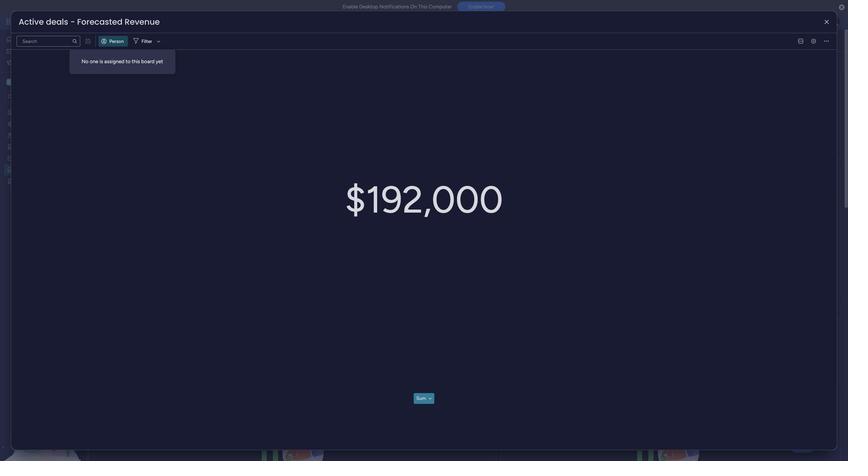 Task type: vqa. For each thing, say whether or not it's contained in the screenshot.
days associated with message
no



Task type: describe. For each thing, give the bounding box(es) containing it.
add
[[110, 57, 119, 62]]

revenue
[[125, 16, 160, 27]]

dapulse close image
[[839, 4, 845, 11]]

workspace image
[[6, 79, 13, 86]]

mass email tracking image
[[6, 59, 13, 66]]

crm
[[70, 18, 81, 25]]

lottie animation element
[[0, 394, 86, 462]]

home button
[[4, 34, 73, 45]]

Filter dashboard by text search field
[[202, 54, 266, 65]]

my work
[[15, 48, 33, 54]]

1
[[153, 57, 155, 62]]

filter button
[[131, 36, 163, 47]]

-
[[70, 16, 75, 27]]

share button
[[793, 35, 821, 46]]

v2 settings line image
[[811, 39, 816, 44]]

now!
[[484, 4, 494, 10]]

see
[[95, 19, 103, 24]]

help button
[[791, 443, 814, 454]]

lottie animation image
[[0, 394, 86, 462]]

dashboard
[[133, 33, 192, 48]]

is
[[100, 59, 103, 65]]

select product image
[[6, 18, 13, 25]]

board inside popup button
[[180, 57, 192, 62]]

help
[[797, 445, 809, 452]]

c button
[[5, 77, 67, 88]]

home
[[16, 36, 29, 42]]

sales dashboard banner
[[90, 30, 845, 68]]

sales
[[102, 33, 130, 48]]

on
[[410, 4, 417, 10]]

forecasted
[[77, 16, 123, 27]]

one
[[90, 59, 98, 65]]

to
[[126, 59, 131, 65]]

computer
[[429, 4, 452, 10]]

this
[[132, 59, 140, 65]]

deals
[[46, 16, 68, 27]]

person button
[[99, 36, 128, 47]]

share
[[805, 37, 818, 43]]

public board image
[[7, 178, 14, 185]]

active
[[19, 16, 44, 27]]

my work button
[[4, 46, 73, 56]]

person
[[109, 38, 124, 44]]

c
[[8, 79, 12, 85]]

my
[[15, 48, 21, 54]]

add widget button
[[98, 54, 137, 65]]

see plans button
[[85, 17, 118, 27]]

filter
[[141, 38, 152, 44]]



Task type: locate. For each thing, give the bounding box(es) containing it.
active deals - forecasted revenue
[[19, 16, 160, 27]]

list box
[[0, 105, 86, 279]]

Active deals - Forecasted Revenue field
[[17, 16, 162, 27]]

arrow down image
[[155, 37, 163, 45]]

monday sales crm
[[30, 18, 81, 25]]

Filter dashboard by text search field
[[17, 36, 80, 47]]

board
[[180, 57, 192, 62], [141, 59, 155, 65]]

enable now!
[[469, 4, 494, 10]]

Sales Dashboard field
[[100, 33, 194, 48]]

1 horizontal spatial enable
[[469, 4, 483, 10]]

desktop
[[359, 4, 378, 10]]

enable now! button
[[457, 2, 506, 12]]

notifications
[[380, 4, 409, 10]]

angle down image
[[429, 397, 432, 402]]

board left yet
[[141, 59, 155, 65]]

sales dashboard
[[102, 33, 192, 48]]

work
[[23, 48, 33, 54]]

enable inside button
[[469, 4, 483, 10]]

enable
[[343, 4, 358, 10], [469, 4, 483, 10]]

christina overa image
[[829, 16, 840, 27]]

no one is assigned to this board yet
[[82, 59, 163, 65]]

search image
[[72, 39, 78, 44]]

option
[[0, 106, 86, 108]]

sales
[[55, 18, 68, 25]]

no
[[82, 59, 88, 65]]

assigned
[[104, 59, 124, 65]]

enable for enable now!
[[469, 4, 483, 10]]

1 horizontal spatial board
[[180, 57, 192, 62]]

enable desktop notifications on this computer
[[343, 4, 452, 10]]

enable left the 'now!'
[[469, 4, 483, 10]]

board right connected
[[180, 57, 192, 62]]

yet
[[156, 59, 163, 65]]

dapulse x slim image
[[825, 19, 829, 25]]

None search field
[[17, 36, 80, 47]]

see plans
[[95, 19, 115, 24]]

widget
[[120, 57, 135, 62]]

enable for enable desktop notifications on this computer
[[343, 4, 358, 10]]

sum button
[[414, 394, 435, 405]]

monday
[[30, 18, 53, 25]]

this
[[418, 4, 428, 10]]

plans
[[104, 19, 115, 24]]

sum
[[416, 396, 426, 402]]

0 horizontal spatial enable
[[343, 4, 358, 10]]

enable left desktop
[[343, 4, 358, 10]]

more dots image
[[824, 39, 829, 44]]

1 connected board
[[153, 57, 192, 62]]

connected
[[156, 57, 179, 62]]

0 horizontal spatial board
[[141, 59, 155, 65]]

v2 split view image
[[799, 39, 803, 44]]

1 connected board button
[[140, 54, 195, 65]]

public dashboard image
[[7, 167, 14, 173]]

$192,000
[[345, 178, 503, 222]]

add widget
[[110, 57, 135, 62]]



